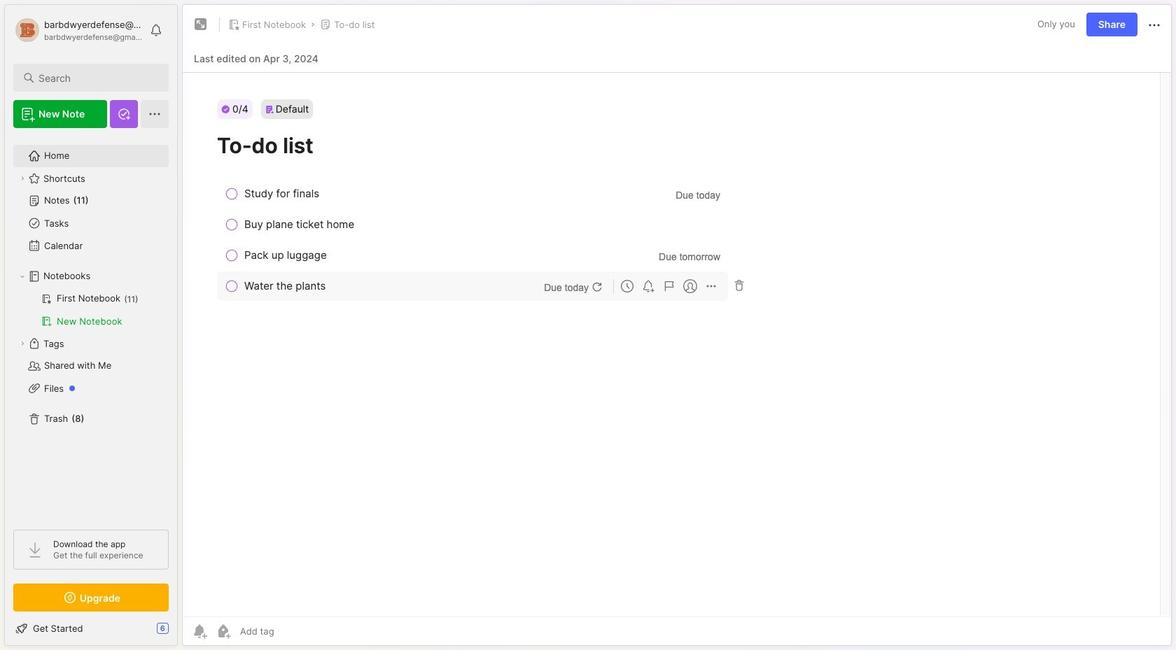 Task type: describe. For each thing, give the bounding box(es) containing it.
expand note image
[[193, 16, 209, 33]]

main element
[[0, 0, 182, 651]]

Note Editor text field
[[183, 72, 1171, 617]]

add a reminder image
[[191, 623, 208, 640]]

add tag image
[[215, 623, 232, 640]]

More actions field
[[1146, 16, 1163, 33]]

Account field
[[13, 16, 143, 44]]



Task type: vqa. For each thing, say whether or not it's contained in the screenshot.
GROUP within the TREE
yes



Task type: locate. For each thing, give the bounding box(es) containing it.
group inside "tree"
[[13, 288, 168, 333]]

tree inside main element
[[5, 137, 177, 517]]

Search text field
[[39, 71, 156, 85]]

note window element
[[182, 4, 1172, 650]]

Add tag field
[[239, 625, 345, 638]]

more actions image
[[1146, 17, 1163, 33]]

none search field inside main element
[[39, 69, 156, 86]]

None search field
[[39, 69, 156, 86]]

click to collapse image
[[177, 625, 187, 641]]

Help and Learning task checklist field
[[5, 618, 177, 640]]

expand tags image
[[18, 340, 27, 348]]

group
[[13, 288, 168, 333]]

tree
[[5, 137, 177, 517]]

expand notebooks image
[[18, 272, 27, 281]]



